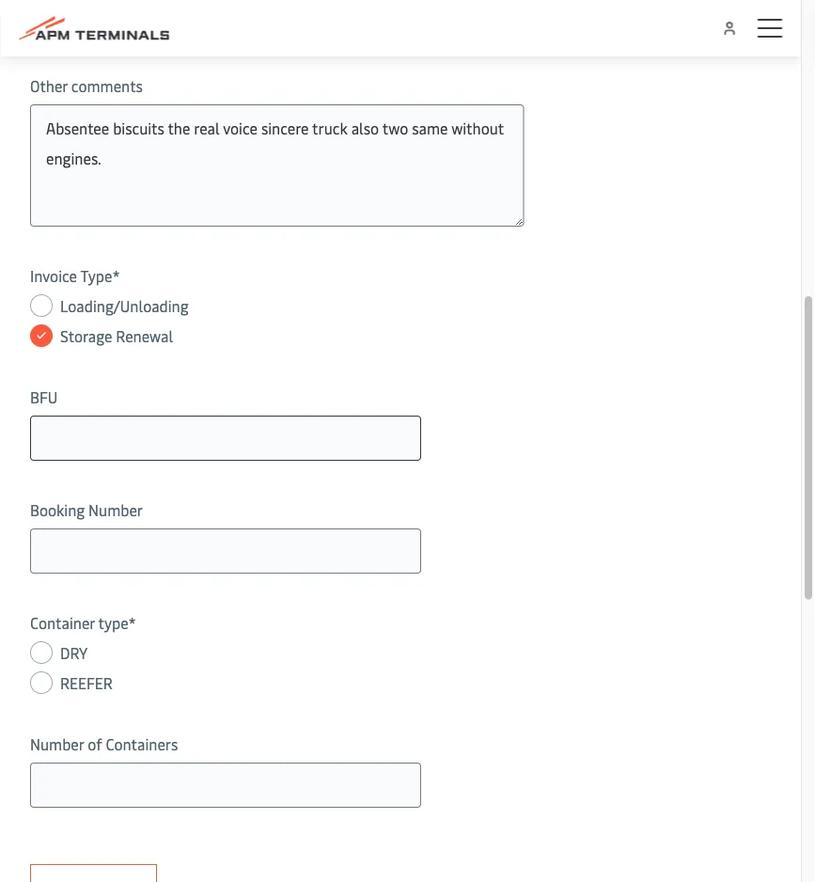 Task type: describe. For each thing, give the bounding box(es) containing it.
container type
[[30, 613, 129, 634]]

comments
[[71, 76, 143, 96]]

bfu
[[30, 388, 58, 408]]

container
[[30, 613, 95, 634]]

1 vertical spatial number
[[30, 735, 84, 755]]

BFU text field
[[30, 416, 422, 462]]

Telephone number telephone field
[[30, 0, 422, 37]]

containers
[[106, 735, 178, 755]]

1 horizontal spatial number
[[89, 501, 143, 521]]

invoice type
[[30, 266, 112, 287]]

renewal
[[116, 326, 173, 347]]

Booking Number text field
[[30, 529, 422, 574]]

storage
[[60, 326, 112, 347]]

reefer
[[60, 674, 113, 694]]



Task type: vqa. For each thing, say whether or not it's contained in the screenshot.
that to the middle
no



Task type: locate. For each thing, give the bounding box(es) containing it.
other
[[30, 76, 68, 96]]

of
[[88, 735, 102, 755]]

number
[[89, 501, 143, 521], [30, 735, 84, 755]]

number of containers
[[30, 735, 178, 755]]

booking number
[[30, 501, 143, 521]]

Other comments text field
[[30, 105, 524, 227]]

Number of Containers number field
[[30, 764, 422, 809]]

None radio
[[30, 295, 53, 318], [30, 325, 53, 348], [30, 642, 53, 665], [30, 672, 53, 695], [30, 295, 53, 318], [30, 325, 53, 348], [30, 642, 53, 665], [30, 672, 53, 695]]

loading/unloading
[[60, 296, 189, 317]]

0 vertical spatial number
[[89, 501, 143, 521]]

number left of
[[30, 735, 84, 755]]

type
[[80, 266, 112, 287]]

number right booking
[[89, 501, 143, 521]]

other comments
[[30, 76, 143, 96]]

invoice
[[30, 266, 77, 287]]

0 horizontal spatial number
[[30, 735, 84, 755]]

None submit
[[30, 865, 157, 883]]

type
[[98, 613, 129, 634]]

dry
[[60, 644, 88, 664]]

booking
[[30, 501, 85, 521]]

storage renewal
[[60, 326, 173, 347]]



